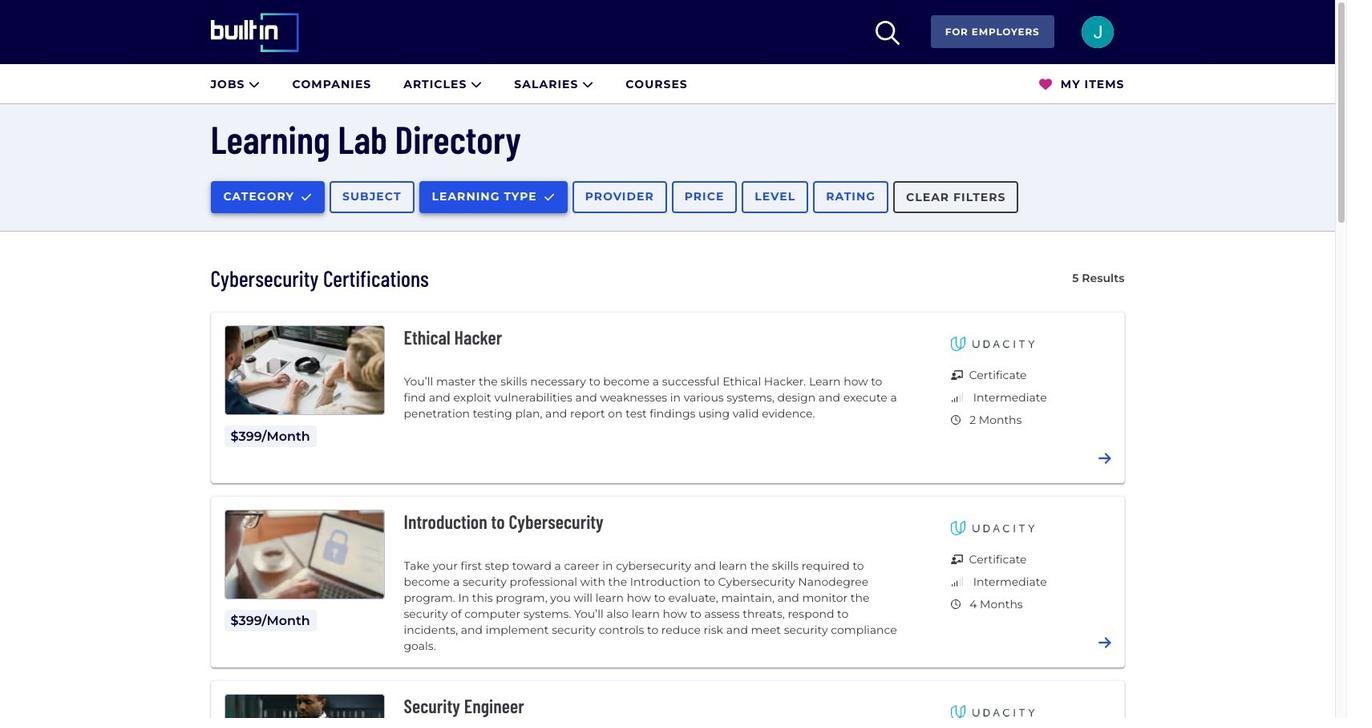 Task type: locate. For each thing, give the bounding box(es) containing it.
built in national image
[[211, 12, 321, 52]]

icon image
[[876, 21, 900, 45], [1040, 78, 1052, 91], [249, 78, 260, 89], [471, 78, 482, 89], [583, 78, 594, 89], [301, 192, 312, 203], [544, 192, 555, 203], [951, 371, 963, 381], [951, 393, 963, 403], [952, 393, 964, 403], [951, 416, 961, 426], [1099, 452, 1111, 466], [951, 555, 963, 565], [951, 578, 963, 587], [952, 578, 964, 587], [951, 600, 961, 610], [1099, 636, 1111, 651]]



